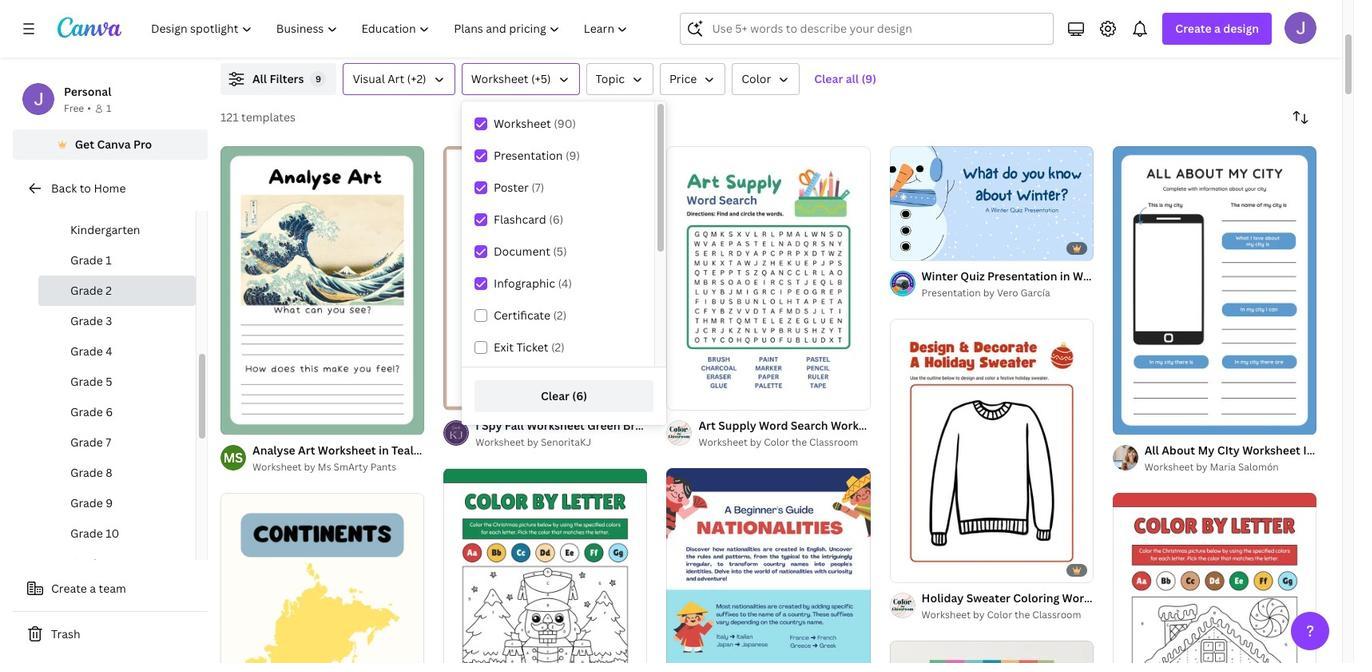 Task type: vqa. For each thing, say whether or not it's contained in the screenshot.
tenth Grade from the top
yes



Task type: describe. For each thing, give the bounding box(es) containing it.
team
[[99, 581, 126, 596]]

city
[[1218, 443, 1240, 458]]

clear (6) button
[[475, 380, 654, 412]]

certificate (2)
[[494, 308, 567, 323]]

grade 4
[[70, 344, 113, 359]]

all for all about my city worksheet in white a worksheet by maria salomón
[[1145, 443, 1160, 458]]

all filters
[[253, 71, 304, 86]]

style inside analyse art worksheet in teal blue basic style worksheet by ms smarty pants
[[475, 443, 503, 458]]

grade 8
[[70, 465, 113, 480]]

create for create a team
[[51, 581, 87, 596]]

a for team
[[90, 581, 96, 596]]

blue inside analyse art worksheet in teal blue basic style worksheet by ms smarty pants
[[416, 443, 441, 458]]

presentation by vero garcía link
[[922, 285, 1094, 301]]

certificate
[[494, 308, 551, 323]]

0 horizontal spatial worksheet by color the classroom
[[699, 436, 859, 449]]

smarty
[[334, 460, 368, 474]]

style inside "winter quiz presentation in white and blue illustrative style presentation by vero garcía"
[[1220, 268, 1248, 284]]

Search search field
[[712, 14, 1044, 44]]

ms link
[[221, 445, 246, 471]]

spy
[[482, 418, 502, 433]]

nationalities infographic in white blue cute fun style image
[[667, 469, 871, 663]]

create a design button
[[1163, 13, 1272, 45]]

get canva pro button
[[13, 129, 208, 160]]

0 horizontal spatial 9
[[106, 496, 113, 511]]

grade 10 link
[[38, 519, 196, 549]]

0 vertical spatial presentation
[[494, 148, 563, 163]]

analyse art worksheet in teal blue basic style link
[[253, 442, 503, 460]]

christmas coloring page activity worksheet in red and white festive and lined style image
[[1113, 493, 1317, 663]]

grade for grade 10
[[70, 526, 103, 541]]

get canva pro
[[75, 137, 152, 152]]

grade 4 link
[[38, 336, 196, 367]]

exit ticket (2)
[[494, 340, 565, 355]]

1 of 2 link
[[221, 146, 425, 435]]

0 horizontal spatial (9)
[[566, 148, 580, 163]]

canva
[[97, 137, 131, 152]]

in for white
[[1060, 268, 1071, 284]]

get
[[75, 137, 94, 152]]

1 vertical spatial the
[[1015, 608, 1030, 622]]

all
[[846, 71, 859, 86]]

a for design
[[1215, 21, 1221, 36]]

grade 5
[[70, 374, 112, 389]]

clear all (9)
[[815, 71, 877, 86]]

worksheet (+5)
[[471, 71, 551, 86]]

grade 6
[[70, 404, 113, 420]]

1 horizontal spatial worksheet by color the classroom link
[[922, 608, 1094, 624]]

art supply word search worksheet in red green illustrated style image
[[667, 146, 871, 410]]

create a team button
[[13, 573, 208, 605]]

clear all (9) button
[[807, 63, 885, 95]]

grade 8 link
[[38, 458, 196, 488]]

topic
[[596, 71, 625, 86]]

grade 5 link
[[38, 367, 196, 397]]

grade for grade 1
[[70, 253, 103, 268]]

grade 1
[[70, 253, 112, 268]]

grade 9
[[70, 496, 113, 511]]

grade for grade 11
[[70, 556, 103, 571]]

pro
[[133, 137, 152, 152]]

grade 6 link
[[38, 397, 196, 428]]

white inside the all about my city worksheet in white a worksheet by maria salomón
[[1317, 443, 1349, 458]]

grade for grade 2
[[70, 283, 103, 298]]

worksheet by senoritakj link
[[476, 435, 648, 451]]

jacob simon image
[[1285, 12, 1317, 44]]

basic
[[444, 443, 473, 458]]

ms smarty pants element
[[221, 445, 246, 471]]

infographic
[[494, 276, 556, 291]]

•
[[87, 101, 91, 115]]

in for teal
[[379, 443, 389, 458]]

color button
[[732, 63, 800, 95]]

20
[[919, 241, 930, 253]]

grade 1 link
[[38, 245, 196, 276]]

3
[[106, 313, 112, 328]]

garcía
[[1021, 286, 1051, 300]]

1 for 1 of 2
[[232, 416, 236, 428]]

1 of 20
[[901, 241, 930, 253]]

(9) inside button
[[862, 71, 877, 86]]

grade for grade 5
[[70, 374, 103, 389]]

pre-school
[[70, 192, 129, 207]]

0 horizontal spatial the
[[792, 436, 807, 449]]

document (5)
[[494, 244, 567, 259]]

all for all filters
[[253, 71, 267, 86]]

growth mindset education poster in colorful graphic style image
[[890, 641, 1094, 663]]

winter quiz presentation in white and blue illustrative style presentation by vero garcía
[[922, 268, 1248, 300]]

flashcard
[[494, 212, 546, 227]]

grade for grade 6
[[70, 404, 103, 420]]

0 vertical spatial (2)
[[553, 308, 567, 323]]

11
[[106, 556, 118, 571]]

continents world asia document in yellow blue white illustrative style image
[[221, 493, 425, 663]]

visual art (+2)
[[353, 71, 427, 86]]

infographic (4)
[[494, 276, 572, 291]]

topic button
[[586, 63, 654, 95]]

1 for 1
[[106, 101, 111, 115]]

white inside "winter quiz presentation in white and blue illustrative style presentation by vero garcía"
[[1073, 268, 1105, 284]]

presentation (9)
[[494, 148, 580, 163]]

price
[[670, 71, 697, 86]]

grade 3 link
[[38, 306, 196, 336]]

(90)
[[554, 116, 576, 131]]

christmas coloring page activity worksheet in green and white festive and lined style image
[[444, 469, 648, 663]]

by inside the all about my city worksheet in white a worksheet by maria salomón
[[1197, 460, 1208, 474]]

exit
[[494, 340, 514, 355]]

blue inside "winter quiz presentation in white and blue illustrative style presentation by vero garcía"
[[1131, 268, 1156, 284]]

10
[[106, 526, 119, 541]]

trash
[[51, 627, 80, 642]]

all about my city worksheet in white a link
[[1145, 442, 1355, 460]]

quiz
[[961, 268, 985, 284]]

by inside i spy fall worksheet green brown worksheet by senoritakj
[[527, 436, 539, 449]]

1 vertical spatial color
[[764, 436, 790, 449]]

1 of 2
[[232, 416, 254, 428]]

all about my city worksheet in white and blue simple style image
[[1113, 146, 1317, 435]]

teal
[[392, 443, 414, 458]]

121
[[221, 109, 239, 125]]

1 for 1 of 20
[[901, 241, 906, 253]]

i
[[476, 418, 479, 433]]



Task type: locate. For each thing, give the bounding box(es) containing it.
0 horizontal spatial style
[[475, 443, 503, 458]]

vero
[[997, 286, 1019, 300]]

0 horizontal spatial white
[[1073, 268, 1105, 284]]

0 vertical spatial all
[[253, 71, 267, 86]]

create inside create a team button
[[51, 581, 87, 596]]

7
[[106, 435, 111, 450]]

1 vertical spatial white
[[1317, 443, 1349, 458]]

senoritakj
[[541, 436, 591, 449]]

a left design
[[1215, 21, 1221, 36]]

0 horizontal spatial art
[[298, 443, 315, 458]]

all inside the all about my city worksheet in white a worksheet by maria salomón
[[1145, 443, 1160, 458]]

art for visual
[[388, 71, 405, 86]]

9
[[316, 73, 321, 85], [106, 496, 113, 511]]

0 horizontal spatial 2
[[106, 283, 112, 298]]

0 vertical spatial worksheet by color the classroom link
[[699, 435, 871, 451]]

(9) right "all"
[[862, 71, 877, 86]]

color
[[742, 71, 771, 86], [764, 436, 790, 449], [987, 608, 1013, 622]]

0 vertical spatial create
[[1176, 21, 1212, 36]]

(6) up i spy fall worksheet green brown link
[[572, 388, 587, 404]]

grade 7 link
[[38, 428, 196, 458]]

about
[[1162, 443, 1196, 458]]

i spy fall worksheet green brown image
[[444, 146, 648, 410]]

grade 10
[[70, 526, 119, 541]]

0 horizontal spatial a
[[90, 581, 96, 596]]

grade left 4
[[70, 344, 103, 359]]

1 horizontal spatial blue
[[1131, 268, 1156, 284]]

winter quiz presentation in white and blue illustrative style link
[[922, 268, 1248, 285]]

(6) up '(5)'
[[549, 212, 564, 227]]

10 grade from the top
[[70, 526, 103, 541]]

1 vertical spatial a
[[90, 581, 96, 596]]

create for create a design
[[1176, 21, 1212, 36]]

art
[[388, 71, 405, 86], [298, 443, 315, 458]]

clear (6)
[[541, 388, 587, 404]]

1 vertical spatial worksheet by color the classroom
[[922, 608, 1082, 622]]

school
[[93, 192, 129, 207]]

art right analyse
[[298, 443, 315, 458]]

1 down kindergarten
[[106, 253, 112, 268]]

1 vertical spatial worksheet by color the classroom link
[[922, 608, 1094, 624]]

1 horizontal spatial 9
[[316, 73, 321, 85]]

0 vertical spatial art
[[388, 71, 405, 86]]

1 vertical spatial of
[[238, 416, 247, 428]]

holiday sweater coloring worksheet in colorful illustrated style image
[[890, 319, 1094, 583]]

i spy fall worksheet green brown worksheet by senoritakj
[[476, 418, 658, 449]]

by inside "winter quiz presentation in white and blue illustrative style presentation by vero garcía"
[[984, 286, 995, 300]]

7 grade from the top
[[70, 435, 103, 450]]

visual art (+2) button
[[343, 63, 455, 95]]

in up the pants
[[379, 443, 389, 458]]

clear left "all"
[[815, 71, 843, 86]]

grade up "grade 2"
[[70, 253, 103, 268]]

color inside button
[[742, 71, 771, 86]]

grade 7
[[70, 435, 111, 450]]

create left design
[[1176, 21, 1212, 36]]

1 horizontal spatial worksheet by color the classroom
[[922, 608, 1082, 622]]

0 horizontal spatial clear
[[541, 388, 570, 404]]

brown
[[623, 418, 658, 433]]

presentation
[[494, 148, 563, 163], [988, 268, 1058, 284], [922, 286, 981, 300]]

art left (+2)
[[388, 71, 405, 86]]

green
[[588, 418, 621, 433]]

1 up ms link
[[232, 416, 236, 428]]

worksheet by color the classroom
[[699, 436, 859, 449], [922, 608, 1082, 622]]

0 horizontal spatial of
[[238, 416, 247, 428]]

(6) for flashcard (6)
[[549, 212, 564, 227]]

analyse art worksheet in teal blue basic style worksheet by ms smarty pants
[[253, 443, 503, 474]]

1 horizontal spatial (6)
[[572, 388, 587, 404]]

poster (7)
[[494, 180, 545, 195]]

1 horizontal spatial the
[[1015, 608, 1030, 622]]

0 horizontal spatial (6)
[[549, 212, 564, 227]]

all about my city worksheet in white a worksheet by maria salomón
[[1145, 443, 1355, 474]]

grade 9 link
[[38, 488, 196, 519]]

2 vertical spatial color
[[987, 608, 1013, 622]]

art for analyse
[[298, 443, 315, 458]]

9 right filters
[[316, 73, 321, 85]]

(2) down the (4)
[[553, 308, 567, 323]]

0 vertical spatial a
[[1215, 21, 1221, 36]]

presentation down the winter
[[922, 286, 981, 300]]

presentation up garcía
[[988, 268, 1058, 284]]

free •
[[64, 101, 91, 115]]

ticket
[[517, 340, 549, 355]]

grade up create a team
[[70, 556, 103, 571]]

white left a at the bottom right
[[1317, 443, 1349, 458]]

0 vertical spatial of
[[908, 241, 917, 253]]

a
[[1351, 443, 1355, 458]]

8
[[106, 465, 113, 480]]

1 horizontal spatial create
[[1176, 21, 1212, 36]]

0 vertical spatial white
[[1073, 268, 1105, 284]]

9 grade from the top
[[70, 496, 103, 511]]

trash link
[[13, 619, 208, 651]]

2 up '3'
[[106, 283, 112, 298]]

1 grade from the top
[[70, 253, 103, 268]]

my
[[1198, 443, 1215, 458]]

flashcard (6)
[[494, 212, 564, 227]]

0 vertical spatial 2
[[106, 283, 112, 298]]

1 vertical spatial blue
[[416, 443, 441, 458]]

1 horizontal spatial clear
[[815, 71, 843, 86]]

1 horizontal spatial classroom
[[1033, 608, 1082, 622]]

9 filter options selected element
[[310, 71, 326, 87]]

a left team
[[90, 581, 96, 596]]

0 vertical spatial (9)
[[862, 71, 877, 86]]

0 vertical spatial worksheet by color the classroom
[[699, 436, 859, 449]]

3 grade from the top
[[70, 313, 103, 328]]

1 vertical spatial presentation
[[988, 268, 1058, 284]]

a inside button
[[90, 581, 96, 596]]

fall
[[505, 418, 524, 433]]

white
[[1073, 268, 1105, 284], [1317, 443, 1349, 458]]

clear for clear all (9)
[[815, 71, 843, 86]]

0 vertical spatial style
[[1220, 268, 1248, 284]]

in
[[1304, 443, 1314, 458]]

a inside dropdown button
[[1215, 21, 1221, 36]]

clear for clear (6)
[[541, 388, 570, 404]]

worksheet inside worksheet (+5) button
[[471, 71, 529, 86]]

1 vertical spatial (6)
[[572, 388, 587, 404]]

0 horizontal spatial create
[[51, 581, 87, 596]]

document
[[494, 244, 551, 259]]

grade left 6
[[70, 404, 103, 420]]

poster
[[494, 180, 529, 195]]

all left about
[[1145, 443, 1160, 458]]

(9) down (90)
[[566, 148, 580, 163]]

of for winter quiz presentation in white and blue illustrative style
[[908, 241, 917, 253]]

style down 'spy'
[[475, 443, 503, 458]]

1 vertical spatial all
[[1145, 443, 1160, 458]]

5
[[106, 374, 112, 389]]

1 vertical spatial (2)
[[551, 340, 565, 355]]

grade 11 link
[[38, 549, 196, 579]]

(2)
[[553, 308, 567, 323], [551, 340, 565, 355]]

1 vertical spatial art
[[298, 443, 315, 458]]

white left and
[[1073, 268, 1105, 284]]

grade for grade 4
[[70, 344, 103, 359]]

in inside "winter quiz presentation in white and blue illustrative style presentation by vero garcía"
[[1060, 268, 1071, 284]]

5 grade from the top
[[70, 374, 103, 389]]

of left 20
[[908, 241, 917, 253]]

1 horizontal spatial (9)
[[862, 71, 877, 86]]

1 horizontal spatial of
[[908, 241, 917, 253]]

classroom
[[810, 436, 859, 449], [1033, 608, 1082, 622]]

0 horizontal spatial worksheet by color the classroom link
[[699, 435, 871, 451]]

grade for grade 7
[[70, 435, 103, 450]]

grade for grade 3
[[70, 313, 103, 328]]

1 horizontal spatial in
[[1060, 268, 1071, 284]]

analyse
[[253, 443, 296, 458]]

ms smarty pants image
[[221, 445, 246, 471]]

8 grade from the top
[[70, 465, 103, 480]]

1 of 20 link
[[890, 146, 1094, 261]]

blue right and
[[1131, 268, 1156, 284]]

clear up i spy fall worksheet green brown link
[[541, 388, 570, 404]]

(+2)
[[407, 71, 427, 86]]

4
[[106, 344, 113, 359]]

6 grade from the top
[[70, 404, 103, 420]]

0 vertical spatial (6)
[[549, 212, 564, 227]]

(4)
[[558, 276, 572, 291]]

(+5)
[[531, 71, 551, 86]]

illustrative
[[1158, 268, 1217, 284]]

top level navigation element
[[141, 13, 642, 45]]

1 vertical spatial clear
[[541, 388, 570, 404]]

6
[[106, 404, 113, 420]]

worksheet by maria salomón link
[[1145, 460, 1317, 476]]

create inside create a design dropdown button
[[1176, 21, 1212, 36]]

0 vertical spatial color
[[742, 71, 771, 86]]

salomón
[[1239, 460, 1279, 474]]

a
[[1215, 21, 1221, 36], [90, 581, 96, 596]]

by
[[984, 286, 995, 300], [527, 436, 539, 449], [750, 436, 762, 449], [304, 460, 316, 474], [1197, 460, 1208, 474], [973, 608, 985, 622]]

presentation down worksheet (90)
[[494, 148, 563, 163]]

pre-
[[70, 192, 93, 207]]

grade left 8 on the bottom left of page
[[70, 465, 103, 480]]

create a team
[[51, 581, 126, 596]]

11 grade from the top
[[70, 556, 103, 571]]

style right illustrative
[[1220, 268, 1248, 284]]

1 vertical spatial (9)
[[566, 148, 580, 163]]

2 grade from the top
[[70, 283, 103, 298]]

grade 2
[[70, 283, 112, 298]]

winter quiz presentation in white and blue illustrative style image
[[890, 146, 1094, 261]]

all
[[253, 71, 267, 86], [1145, 443, 1160, 458]]

in left and
[[1060, 268, 1071, 284]]

grade for grade 9
[[70, 496, 103, 511]]

2 up analyse
[[249, 416, 254, 428]]

free
[[64, 101, 84, 115]]

9 down 8 on the bottom left of page
[[106, 496, 113, 511]]

grade left '3'
[[70, 313, 103, 328]]

1 vertical spatial create
[[51, 581, 87, 596]]

grade down grade 8 on the bottom left
[[70, 496, 103, 511]]

1 vertical spatial in
[[379, 443, 389, 458]]

0 vertical spatial classroom
[[810, 436, 859, 449]]

worksheet (90)
[[494, 116, 576, 131]]

home
[[94, 181, 126, 196]]

1 horizontal spatial white
[[1317, 443, 1349, 458]]

1 horizontal spatial art
[[388, 71, 405, 86]]

kindergarten link
[[38, 215, 196, 245]]

0 horizontal spatial blue
[[416, 443, 441, 458]]

1 vertical spatial 9
[[106, 496, 113, 511]]

all left filters
[[253, 71, 267, 86]]

art inside visual art (+2) button
[[388, 71, 405, 86]]

grade left 7
[[70, 435, 103, 450]]

by inside analyse art worksheet in teal blue basic style worksheet by ms smarty pants
[[304, 460, 316, 474]]

back to home
[[51, 181, 126, 196]]

0 vertical spatial clear
[[815, 71, 843, 86]]

(6) for clear (6)
[[572, 388, 587, 404]]

art inside analyse art worksheet in teal blue basic style worksheet by ms smarty pants
[[298, 443, 315, 458]]

analyse art worksheet in teal blue basic style image
[[221, 146, 425, 435]]

design
[[1224, 21, 1260, 36]]

1 horizontal spatial 2
[[249, 416, 254, 428]]

0 vertical spatial blue
[[1131, 268, 1156, 284]]

1 vertical spatial 2
[[249, 416, 254, 428]]

1 horizontal spatial style
[[1220, 268, 1248, 284]]

templates
[[241, 109, 296, 125]]

create a design
[[1176, 21, 1260, 36]]

0 vertical spatial 9
[[316, 73, 321, 85]]

grade left 10
[[70, 526, 103, 541]]

blue right teal
[[416, 443, 441, 458]]

2 horizontal spatial presentation
[[988, 268, 1058, 284]]

create down grade 11
[[51, 581, 87, 596]]

121 templates
[[221, 109, 296, 125]]

ms
[[318, 460, 331, 474]]

1 horizontal spatial presentation
[[922, 286, 981, 300]]

(2) right ticket in the left bottom of the page
[[551, 340, 565, 355]]

of
[[908, 241, 917, 253], [238, 416, 247, 428]]

1 right the •
[[106, 101, 111, 115]]

1 horizontal spatial all
[[1145, 443, 1160, 458]]

grade for grade 8
[[70, 465, 103, 480]]

grade 11
[[70, 556, 118, 571]]

0 horizontal spatial presentation
[[494, 148, 563, 163]]

1 vertical spatial classroom
[[1033, 608, 1082, 622]]

grade left 5
[[70, 374, 103, 389]]

of up ms link
[[238, 416, 247, 428]]

0 horizontal spatial all
[[253, 71, 267, 86]]

0 vertical spatial in
[[1060, 268, 1071, 284]]

Sort by button
[[1285, 101, 1317, 133]]

4 grade from the top
[[70, 344, 103, 359]]

1 vertical spatial style
[[475, 443, 503, 458]]

0 horizontal spatial in
[[379, 443, 389, 458]]

back
[[51, 181, 77, 196]]

0 horizontal spatial classroom
[[810, 436, 859, 449]]

1 horizontal spatial a
[[1215, 21, 1221, 36]]

pre-school link
[[38, 185, 196, 215]]

0 vertical spatial the
[[792, 436, 807, 449]]

grade down grade 1
[[70, 283, 103, 298]]

1 left 20
[[901, 241, 906, 253]]

None search field
[[680, 13, 1054, 45]]

(6) inside button
[[572, 388, 587, 404]]

back to home link
[[13, 173, 208, 205]]

2 vertical spatial presentation
[[922, 286, 981, 300]]

(9)
[[862, 71, 877, 86], [566, 148, 580, 163]]

of for analyse art worksheet in teal blue basic style
[[238, 416, 247, 428]]

in inside analyse art worksheet in teal blue basic style worksheet by ms smarty pants
[[379, 443, 389, 458]]

visual
[[353, 71, 385, 86]]



